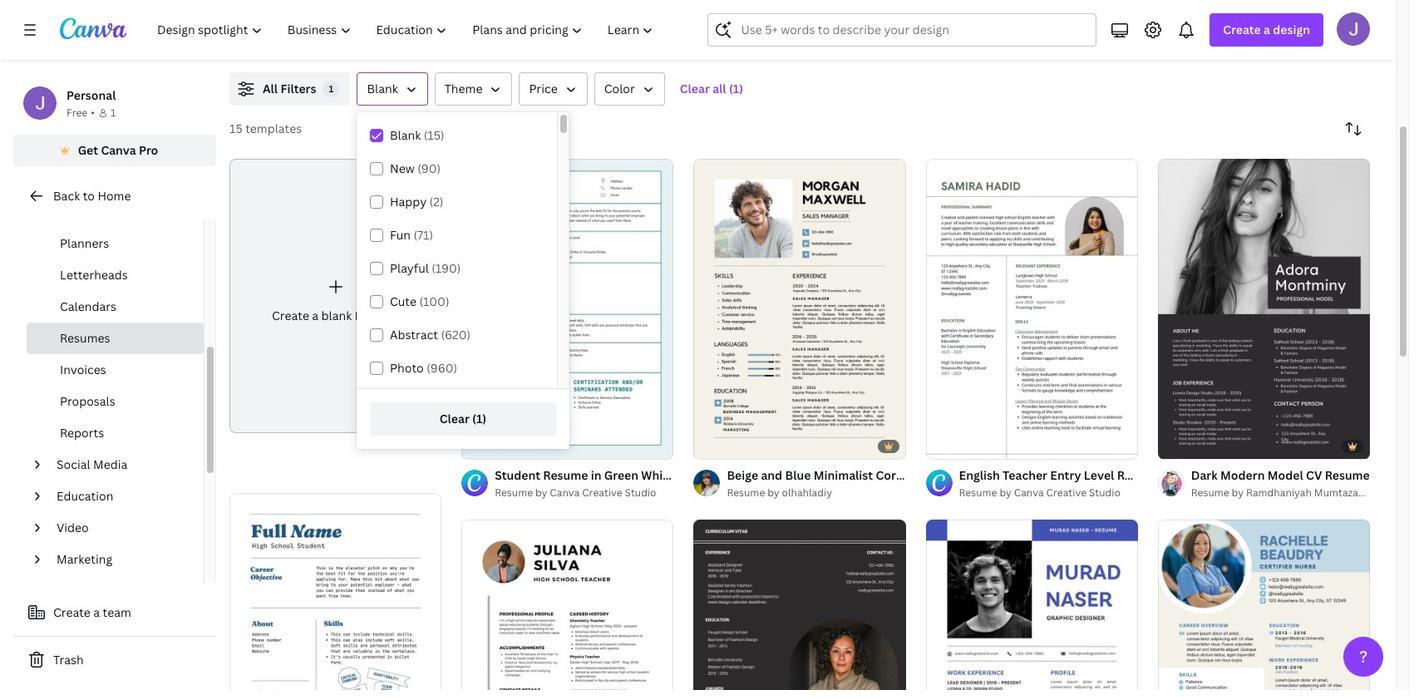 Task type: vqa. For each thing, say whether or not it's contained in the screenshot.


Task type: describe. For each thing, give the bounding box(es) containing it.
free
[[67, 106, 88, 120]]

pro
[[139, 142, 158, 158]]

cute (100)
[[390, 294, 449, 309]]

blank
[[322, 308, 352, 324]]

get
[[78, 142, 98, 158]]

blue and white simple modern graphic design cv resume image
[[926, 520, 1138, 690]]

social media link
[[50, 449, 194, 481]]

•
[[91, 106, 95, 120]]

free •
[[67, 106, 95, 120]]

dark modern model cv resume link
[[1192, 467, 1371, 485]]

blue and cream simple nurse resume image
[[1158, 520, 1371, 690]]

2 creative from the left
[[1047, 486, 1087, 500]]

style
[[712, 467, 741, 483]]

student resume in white dark blue lined style image
[[230, 494, 442, 690]]

mumtazah's
[[1315, 486, 1372, 500]]

invoices
[[60, 362, 106, 378]]

color button
[[594, 72, 665, 106]]

beige
[[727, 467, 759, 483]]

clear all (1)
[[680, 81, 744, 96]]

clear all (1) button
[[672, 72, 752, 106]]

dark modern model cv resume resume by ramdhaniyah mumtazah's
[[1192, 467, 1372, 500]]

studio inside student resume in green white lined style resume by canva creative studio
[[625, 486, 657, 500]]

student resume in green white lined style image
[[462, 159, 674, 459]]

reports
[[60, 425, 104, 441]]

1 resume by canva creative studio link from the left
[[495, 485, 674, 502]]

create for create a team
[[53, 605, 91, 620]]

letterheads
[[60, 267, 128, 283]]

social media
[[57, 457, 128, 472]]

beige and blue minimalist corporate resume image
[[694, 159, 906, 459]]

create a team
[[53, 605, 131, 620]]

resumes
[[60, 330, 110, 346]]

resume inside 'create a blank resume' element
[[355, 308, 399, 324]]

photo
[[390, 360, 424, 376]]

planners link
[[27, 228, 204, 259]]

Sort by button
[[1337, 112, 1371, 146]]

Search search field
[[741, 14, 1086, 46]]

corporate
[[876, 467, 934, 483]]

create a team button
[[13, 596, 216, 630]]

(1) inside "button"
[[729, 81, 744, 96]]

marketing link
[[50, 544, 194, 576]]

dark modern creative director cv resume image
[[694, 520, 906, 690]]

2 studio from the left
[[1089, 486, 1121, 500]]

and
[[761, 467, 783, 483]]

(620)
[[441, 327, 471, 343]]

(90)
[[418, 161, 441, 176]]

by inside dark modern model cv resume resume by ramdhaniyah mumtazah's
[[1232, 486, 1244, 500]]

theme
[[445, 81, 483, 96]]

theme button
[[435, 72, 513, 106]]

dark
[[1192, 467, 1218, 483]]

abstract
[[390, 327, 438, 343]]

in
[[591, 467, 602, 483]]

top level navigation element
[[146, 13, 668, 47]]

lined
[[677, 467, 709, 483]]

by inside beige and blue minimalist corporate resume resume by olhahladiy
[[768, 486, 780, 500]]

trash link
[[13, 644, 216, 677]]

student resume in green white lined style link
[[495, 467, 741, 485]]

video
[[57, 520, 89, 536]]

a for team
[[93, 605, 100, 620]]

1 inside "element"
[[329, 82, 334, 95]]

canva inside student resume in green white lined style resume by canva creative studio
[[550, 486, 580, 500]]

proposals
[[60, 393, 115, 409]]

clear for clear (1)
[[440, 411, 470, 427]]

proposals link
[[27, 386, 204, 417]]

resume by canva creative studio
[[959, 486, 1121, 500]]

design
[[1274, 22, 1311, 37]]

templates
[[245, 121, 302, 136]]

get canva pro button
[[13, 135, 216, 166]]

happy
[[390, 194, 427, 210]]

social
[[57, 457, 90, 472]]

create a blank resume element
[[230, 159, 442, 433]]

cv
[[1307, 467, 1323, 483]]

back to home link
[[13, 180, 216, 213]]

video link
[[50, 512, 194, 544]]

all
[[713, 81, 727, 96]]

reports link
[[27, 417, 204, 449]]

invoices link
[[27, 354, 204, 386]]

fun
[[390, 227, 411, 243]]

15 templates
[[230, 121, 302, 136]]

all
[[263, 81, 278, 96]]

3 by from the left
[[1000, 486, 1012, 500]]

get canva pro
[[78, 142, 158, 158]]



Task type: locate. For each thing, give the bounding box(es) containing it.
back
[[53, 188, 80, 204]]

1 vertical spatial clear
[[440, 411, 470, 427]]

1 right filters
[[329, 82, 334, 95]]

media
[[93, 457, 128, 472]]

a left team
[[93, 605, 100, 620]]

cute
[[390, 294, 417, 309]]

0 horizontal spatial canva
[[101, 142, 136, 158]]

1 horizontal spatial a
[[312, 308, 319, 324]]

1 horizontal spatial create
[[272, 308, 309, 324]]

clear left all
[[680, 81, 710, 96]]

(960)
[[427, 360, 458, 376]]

beige and blue minimalist corporate resume resume by olhahladiy
[[727, 467, 982, 500]]

by inside student resume in green white lined style resume by canva creative studio
[[536, 486, 548, 500]]

1 horizontal spatial clear
[[680, 81, 710, 96]]

creative
[[582, 486, 623, 500], [1047, 486, 1087, 500]]

1 studio from the left
[[625, 486, 657, 500]]

white
[[642, 467, 675, 483]]

new (90)
[[390, 161, 441, 176]]

canva inside get canva pro button
[[101, 142, 136, 158]]

modern
[[1221, 467, 1265, 483]]

1 by from the left
[[536, 486, 548, 500]]

None search field
[[708, 13, 1097, 47]]

create inside 'create a blank resume' element
[[272, 308, 309, 324]]

create left team
[[53, 605, 91, 620]]

blank left (15)
[[390, 127, 421, 143]]

a inside dropdown button
[[1264, 22, 1271, 37]]

beige and blue minimalist corporate resume link
[[727, 467, 982, 485]]

create a blank resume link
[[230, 159, 442, 433]]

1 horizontal spatial resume by canva creative studio link
[[959, 485, 1138, 502]]

(2)
[[430, 194, 444, 210]]

clear inside clear all (1) "button"
[[680, 81, 710, 96]]

2 by from the left
[[768, 486, 780, 500]]

0 vertical spatial 1
[[329, 82, 334, 95]]

create a blank resume
[[272, 308, 399, 324]]

playful
[[390, 260, 429, 276]]

student
[[495, 467, 541, 483]]

blank for blank
[[367, 81, 398, 96]]

ramdhaniyah
[[1247, 486, 1312, 500]]

team
[[103, 605, 131, 620]]

personal
[[67, 87, 116, 103]]

student resume in green white lined style resume by canva creative studio
[[495, 467, 741, 500]]

model
[[1268, 467, 1304, 483]]

0 vertical spatial a
[[1264, 22, 1271, 37]]

1 horizontal spatial 1
[[329, 82, 334, 95]]

clear (1)
[[440, 411, 487, 427]]

blank button
[[357, 72, 428, 106]]

canva inside resume by canva creative studio link
[[1014, 486, 1044, 500]]

photo (960)
[[390, 360, 458, 376]]

1 vertical spatial a
[[312, 308, 319, 324]]

clear for clear all (1)
[[680, 81, 710, 96]]

0 horizontal spatial resume by canva creative studio link
[[495, 485, 674, 502]]

blank for blank (15)
[[390, 127, 421, 143]]

1 vertical spatial 1
[[111, 106, 116, 120]]

create a design button
[[1210, 13, 1324, 47]]

1 creative from the left
[[582, 486, 623, 500]]

a for design
[[1264, 22, 1271, 37]]

clear inside clear (1) button
[[440, 411, 470, 427]]

green
[[604, 467, 639, 483]]

color
[[604, 81, 635, 96]]

trash
[[53, 652, 84, 668]]

graphs link
[[27, 196, 204, 228]]

create for create a design
[[1224, 22, 1261, 37]]

calendars
[[60, 299, 116, 314]]

jacob simon image
[[1337, 12, 1371, 46]]

price button
[[519, 72, 588, 106]]

(1) inside button
[[472, 411, 487, 427]]

price
[[529, 81, 558, 96]]

studio
[[625, 486, 657, 500], [1089, 486, 1121, 500]]

fun (71)
[[390, 227, 433, 243]]

blank inside button
[[367, 81, 398, 96]]

2 horizontal spatial canva
[[1014, 486, 1044, 500]]

new
[[390, 161, 415, 176]]

minimalist
[[814, 467, 873, 483]]

create left blank
[[272, 308, 309, 324]]

abstract (620)
[[390, 327, 471, 343]]

planners
[[60, 235, 109, 251]]

0 vertical spatial blank
[[367, 81, 398, 96]]

0 vertical spatial create
[[1224, 22, 1261, 37]]

calendars link
[[27, 291, 204, 323]]

filters
[[281, 81, 316, 96]]

(71)
[[414, 227, 433, 243]]

1 right "•"
[[111, 106, 116, 120]]

1 horizontal spatial canva
[[550, 486, 580, 500]]

create for create a blank resume
[[272, 308, 309, 324]]

create left design
[[1224, 22, 1261, 37]]

1 horizontal spatial studio
[[1089, 486, 1121, 500]]

letterheads link
[[27, 259, 204, 291]]

0 vertical spatial (1)
[[729, 81, 744, 96]]

dark modern model cv resume image
[[1158, 159, 1371, 459]]

home
[[98, 188, 131, 204]]

1 vertical spatial (1)
[[472, 411, 487, 427]]

to
[[83, 188, 95, 204]]

1 horizontal spatial (1)
[[729, 81, 744, 96]]

0 horizontal spatial studio
[[625, 486, 657, 500]]

happy (2)
[[390, 194, 444, 210]]

0 horizontal spatial creative
[[582, 486, 623, 500]]

blank right 1 filter options selected "element"
[[367, 81, 398, 96]]

2 vertical spatial a
[[93, 605, 100, 620]]

create a design
[[1224, 22, 1311, 37]]

clear (1) button
[[370, 403, 556, 436]]

back to home
[[53, 188, 131, 204]]

create inside create a design dropdown button
[[1224, 22, 1261, 37]]

resume
[[355, 308, 399, 324], [543, 467, 588, 483], [937, 467, 982, 483], [1325, 467, 1370, 483], [495, 486, 533, 500], [727, 486, 765, 500], [959, 486, 998, 500], [1192, 486, 1230, 500]]

resume by olhahladiy link
[[727, 485, 906, 502]]

blue
[[785, 467, 811, 483]]

15
[[230, 121, 243, 136]]

2 horizontal spatial a
[[1264, 22, 1271, 37]]

1 horizontal spatial creative
[[1047, 486, 1087, 500]]

0 horizontal spatial a
[[93, 605, 100, 620]]

0 horizontal spatial create
[[53, 605, 91, 620]]

(1)
[[729, 81, 744, 96], [472, 411, 487, 427]]

resume by ramdhaniyah mumtazah's link
[[1192, 485, 1372, 502]]

4 by from the left
[[1232, 486, 1244, 500]]

2 vertical spatial create
[[53, 605, 91, 620]]

(190)
[[432, 260, 461, 276]]

canva
[[101, 142, 136, 158], [550, 486, 580, 500], [1014, 486, 1044, 500]]

blank (15)
[[390, 127, 445, 143]]

create inside create a team button
[[53, 605, 91, 620]]

(15)
[[424, 127, 445, 143]]

graphs
[[60, 204, 100, 220]]

0 horizontal spatial 1
[[111, 106, 116, 120]]

1 vertical spatial blank
[[390, 127, 421, 143]]

2 horizontal spatial create
[[1224, 22, 1261, 37]]

0 vertical spatial clear
[[680, 81, 710, 96]]

0 horizontal spatial (1)
[[472, 411, 487, 427]]

english teacher entry level resume in white olive green simple and minimal style image
[[926, 159, 1138, 459]]

high school teacher resume in black and white simple and minimal style image
[[462, 520, 674, 690]]

playful (190)
[[390, 260, 461, 276]]

clear down (960) in the left bottom of the page
[[440, 411, 470, 427]]

a for blank
[[312, 308, 319, 324]]

0 horizontal spatial clear
[[440, 411, 470, 427]]

all filters
[[263, 81, 316, 96]]

(100)
[[420, 294, 449, 309]]

creative inside student resume in green white lined style resume by canva creative studio
[[582, 486, 623, 500]]

2 resume by canva creative studio link from the left
[[959, 485, 1138, 502]]

blank
[[367, 81, 398, 96], [390, 127, 421, 143]]

a left blank
[[312, 308, 319, 324]]

a inside button
[[93, 605, 100, 620]]

create
[[1224, 22, 1261, 37], [272, 308, 309, 324], [53, 605, 91, 620]]

a left design
[[1264, 22, 1271, 37]]

1 vertical spatial create
[[272, 308, 309, 324]]

1 filter options selected element
[[323, 81, 340, 97]]



